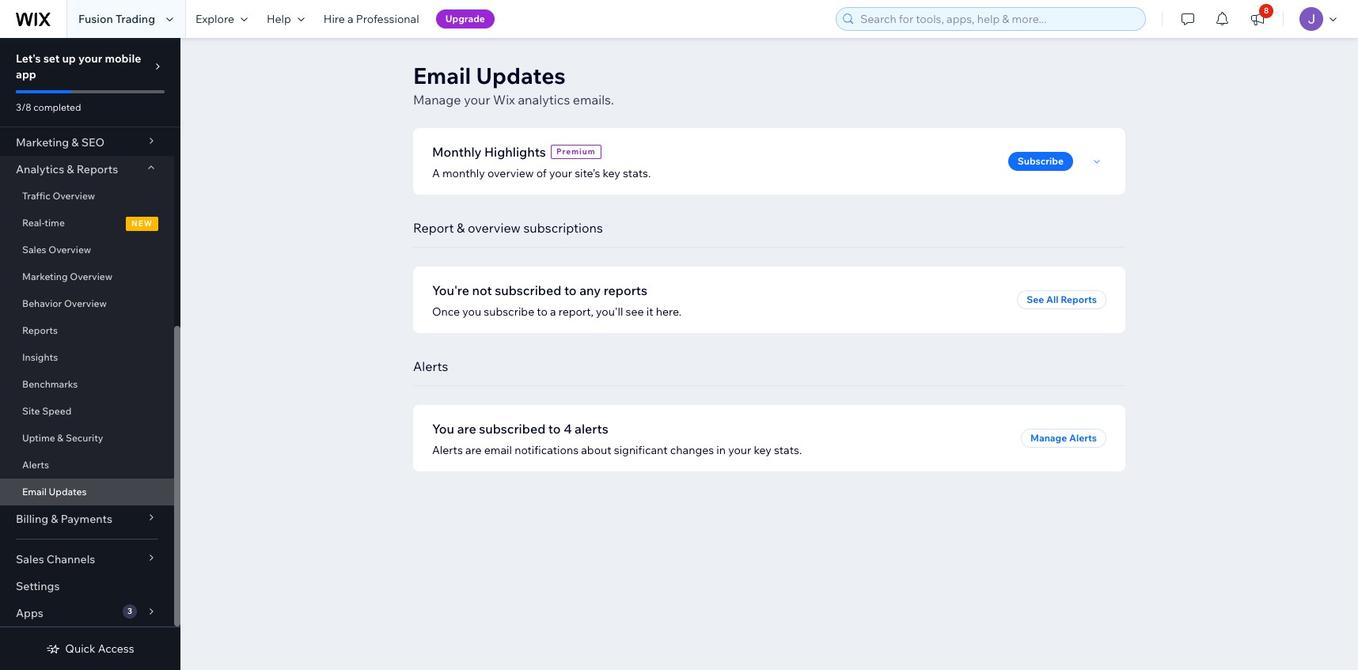 Task type: describe. For each thing, give the bounding box(es) containing it.
upgrade button
[[436, 9, 495, 28]]

& for analytics
[[67, 162, 74, 177]]

email updates
[[22, 486, 87, 498]]

see
[[626, 305, 644, 319]]

completed
[[33, 101, 81, 113]]

updates for email updates manage your wix analytics emails.
[[476, 62, 566, 89]]

& for marketing
[[71, 135, 79, 150]]

8 button
[[1241, 0, 1275, 38]]

monthly
[[432, 144, 482, 160]]

site
[[22, 405, 40, 417]]

not
[[472, 283, 492, 298]]

email
[[484, 443, 512, 458]]

upgrade
[[445, 13, 485, 25]]

reports for analytics & reports
[[77, 162, 118, 177]]

reports for see all reports
[[1061, 294, 1097, 306]]

sales channels button
[[0, 546, 174, 573]]

you
[[463, 305, 481, 319]]

insights link
[[0, 344, 174, 371]]

your inside let's set up your mobile app
[[78, 51, 102, 66]]

channels
[[47, 553, 95, 567]]

analytics
[[518, 92, 570, 108]]

subscribe
[[484, 305, 535, 319]]

marketing for marketing & seo
[[16, 135, 69, 150]]

marketing for marketing overview
[[22, 271, 68, 283]]

behavior overview link
[[0, 291, 174, 317]]

site speed
[[22, 405, 71, 417]]

1 vertical spatial are
[[465, 443, 482, 458]]

see all reports link
[[1018, 291, 1107, 310]]

report & overview subscriptions
[[413, 220, 603, 236]]

overview for behavior overview
[[64, 298, 107, 310]]

email for email updates
[[22, 486, 47, 498]]

of
[[536, 166, 547, 180]]

email updates link
[[0, 479, 174, 506]]

sales for sales overview
[[22, 244, 46, 256]]

a
[[432, 166, 440, 180]]

let's set up your mobile app
[[16, 51, 141, 82]]

report,
[[559, 305, 594, 319]]

once
[[432, 305, 460, 319]]

set
[[43, 51, 60, 66]]

overview for marketing overview
[[70, 271, 113, 283]]

uptime & security
[[22, 432, 103, 444]]

app
[[16, 67, 36, 82]]

3/8
[[16, 101, 31, 113]]

3/8 completed
[[16, 101, 81, 113]]

fusion
[[78, 12, 113, 26]]

analytics & reports button
[[0, 156, 174, 183]]

quick access button
[[46, 642, 134, 656]]

manage alerts link
[[1021, 429, 1107, 448]]

& for billing
[[51, 512, 58, 526]]

security
[[66, 432, 103, 444]]

report
[[413, 220, 454, 236]]

reports
[[604, 283, 648, 298]]

emails.
[[573, 92, 614, 108]]

changes
[[670, 443, 714, 458]]

sales overview
[[22, 244, 91, 256]]

site's
[[575, 166, 600, 180]]

premium
[[556, 146, 596, 157]]

alerts inside sidebar element
[[22, 459, 49, 471]]

access
[[98, 642, 134, 656]]

manage inside email updates manage your wix analytics emails.
[[413, 92, 461, 108]]

analytics & reports
[[16, 162, 118, 177]]

a monthly overview of your site's key stats.
[[432, 166, 651, 180]]

updates for email updates
[[49, 486, 87, 498]]

settings link
[[0, 573, 174, 600]]

hire a professional link
[[314, 0, 429, 38]]

reports link
[[0, 317, 174, 344]]

real-time
[[22, 217, 65, 229]]

0 horizontal spatial to
[[537, 305, 548, 319]]

mobile
[[105, 51, 141, 66]]

a inside you're not subscribed to any reports once you subscribe to a report, you'll see it here.
[[550, 305, 556, 319]]

quick access
[[65, 642, 134, 656]]

see
[[1027, 294, 1044, 306]]

significant
[[614, 443, 668, 458]]

your inside you are subscribed to 4 alerts alerts are email notifications about significant changes in your key stats.
[[728, 443, 752, 458]]

you
[[432, 421, 454, 437]]

monthly highlights
[[432, 144, 546, 160]]

seo
[[81, 135, 105, 150]]

sales channels
[[16, 553, 95, 567]]

subscribed for not
[[495, 283, 562, 298]]

3
[[127, 606, 132, 617]]

overview for monthly
[[488, 166, 534, 180]]

to for 4
[[549, 421, 561, 437]]

real-
[[22, 217, 45, 229]]

manage inside manage alerts link
[[1031, 432, 1067, 444]]

traffic
[[22, 190, 50, 202]]

traffic overview
[[22, 190, 95, 202]]

manage alerts
[[1031, 432, 1097, 444]]

0 horizontal spatial reports
[[22, 325, 58, 336]]

0 vertical spatial are
[[457, 421, 476, 437]]

about
[[581, 443, 612, 458]]

hire
[[324, 12, 345, 26]]

uptime
[[22, 432, 55, 444]]

time
[[45, 217, 65, 229]]

benchmarks link
[[0, 371, 174, 398]]

marketing & seo button
[[0, 129, 174, 156]]

see all reports
[[1027, 294, 1097, 306]]

in
[[717, 443, 726, 458]]

monthly
[[443, 166, 485, 180]]



Task type: vqa. For each thing, say whether or not it's contained in the screenshot.
Publish
no



Task type: locate. For each thing, give the bounding box(es) containing it.
key right site's
[[603, 166, 621, 180]]

1 vertical spatial email
[[22, 486, 47, 498]]

reports right all
[[1061, 294, 1097, 306]]

0 vertical spatial a
[[348, 12, 354, 26]]

overview right report
[[468, 220, 521, 236]]

& for report
[[457, 220, 465, 236]]

0 horizontal spatial stats.
[[623, 166, 651, 180]]

subscribed up email
[[479, 421, 546, 437]]

0 vertical spatial stats.
[[623, 166, 651, 180]]

sales for sales channels
[[16, 553, 44, 567]]

0 vertical spatial sales
[[22, 244, 46, 256]]

speed
[[42, 405, 71, 417]]

0 vertical spatial overview
[[488, 166, 534, 180]]

settings
[[16, 579, 60, 594]]

overview down analytics & reports
[[53, 190, 95, 202]]

your right the up
[[78, 51, 102, 66]]

2 horizontal spatial reports
[[1061, 294, 1097, 306]]

& right billing
[[51, 512, 58, 526]]

you're
[[432, 283, 469, 298]]

you're not subscribed to any reports once you subscribe to a report, you'll see it here.
[[432, 283, 682, 319]]

marketing up analytics
[[16, 135, 69, 150]]

1 vertical spatial to
[[537, 305, 548, 319]]

stats. inside you are subscribed to 4 alerts alerts are email notifications about significant changes in your key stats.
[[774, 443, 802, 458]]

sales down "real-"
[[22, 244, 46, 256]]

site speed link
[[0, 398, 174, 425]]

to inside you are subscribed to 4 alerts alerts are email notifications about significant changes in your key stats.
[[549, 421, 561, 437]]

email updates manage your wix analytics emails.
[[413, 62, 614, 108]]

professional
[[356, 12, 419, 26]]

to left any on the left top
[[564, 283, 577, 298]]

email inside email updates manage your wix analytics emails.
[[413, 62, 471, 89]]

billing
[[16, 512, 48, 526]]

apps
[[16, 606, 43, 621]]

to right "subscribe"
[[537, 305, 548, 319]]

subscribe
[[1018, 155, 1064, 167]]

alerts link
[[0, 452, 174, 479]]

sales overview link
[[0, 237, 174, 264]]

marketing up behavior
[[22, 271, 68, 283]]

email down upgrade button
[[413, 62, 471, 89]]

explore
[[196, 12, 234, 26]]

insights
[[22, 351, 58, 363]]

benchmarks
[[22, 378, 78, 390]]

alerts
[[575, 421, 609, 437]]

you are subscribed to 4 alerts alerts are email notifications about significant changes in your key stats.
[[432, 421, 802, 458]]

email inside sidebar element
[[22, 486, 47, 498]]

updates inside sidebar element
[[49, 486, 87, 498]]

key inside you are subscribed to 4 alerts alerts are email notifications about significant changes in your key stats.
[[754, 443, 772, 458]]

are
[[457, 421, 476, 437], [465, 443, 482, 458]]

1 vertical spatial overview
[[468, 220, 521, 236]]

reports down seo
[[77, 162, 118, 177]]

your
[[78, 51, 102, 66], [464, 92, 490, 108], [549, 166, 572, 180], [728, 443, 752, 458]]

& inside analytics & reports popup button
[[67, 162, 74, 177]]

subscribed inside you are subscribed to 4 alerts alerts are email notifications about significant changes in your key stats.
[[479, 421, 546, 437]]

help button
[[257, 0, 314, 38]]

wix
[[493, 92, 515, 108]]

0 horizontal spatial updates
[[49, 486, 87, 498]]

here.
[[656, 305, 682, 319]]

4
[[564, 421, 572, 437]]

a left report,
[[550, 305, 556, 319]]

you'll
[[596, 305, 623, 319]]

1 vertical spatial stats.
[[774, 443, 802, 458]]

help
[[267, 12, 291, 26]]

1 vertical spatial reports
[[1061, 294, 1097, 306]]

to
[[564, 283, 577, 298], [537, 305, 548, 319], [549, 421, 561, 437]]

sidebar element
[[0, 0, 180, 671]]

key right in
[[754, 443, 772, 458]]

a
[[348, 12, 354, 26], [550, 305, 556, 319]]

1 horizontal spatial a
[[550, 305, 556, 319]]

1 horizontal spatial reports
[[77, 162, 118, 177]]

1 vertical spatial marketing
[[22, 271, 68, 283]]

0 vertical spatial reports
[[77, 162, 118, 177]]

8
[[1264, 6, 1269, 16]]

your left wix on the top left of the page
[[464, 92, 490, 108]]

1 vertical spatial key
[[754, 443, 772, 458]]

are right you
[[457, 421, 476, 437]]

stats.
[[623, 166, 651, 180], [774, 443, 802, 458]]

stats. right site's
[[623, 166, 651, 180]]

analytics
[[16, 162, 64, 177]]

overview down marketing overview link
[[64, 298, 107, 310]]

0 horizontal spatial email
[[22, 486, 47, 498]]

1 vertical spatial sales
[[16, 553, 44, 567]]

sales
[[22, 244, 46, 256], [16, 553, 44, 567]]

sales up settings
[[16, 553, 44, 567]]

& left seo
[[71, 135, 79, 150]]

trading
[[116, 12, 155, 26]]

reports up insights
[[22, 325, 58, 336]]

alerts
[[413, 359, 448, 374], [1069, 432, 1097, 444], [432, 443, 463, 458], [22, 459, 49, 471]]

it
[[647, 305, 654, 319]]

overview for sales overview
[[49, 244, 91, 256]]

email up billing
[[22, 486, 47, 498]]

to for any
[[564, 283, 577, 298]]

subscribed
[[495, 283, 562, 298], [479, 421, 546, 437]]

marketing overview
[[22, 271, 113, 283]]

& right report
[[457, 220, 465, 236]]

0 horizontal spatial key
[[603, 166, 621, 180]]

marketing overview link
[[0, 264, 174, 291]]

email
[[413, 62, 471, 89], [22, 486, 47, 498]]

& for uptime
[[57, 432, 64, 444]]

are left email
[[465, 443, 482, 458]]

1 vertical spatial subscribed
[[479, 421, 546, 437]]

1 horizontal spatial updates
[[476, 62, 566, 89]]

overview for traffic overview
[[53, 190, 95, 202]]

overview up marketing overview
[[49, 244, 91, 256]]

0 vertical spatial subscribed
[[495, 283, 562, 298]]

0 vertical spatial manage
[[413, 92, 461, 108]]

0 vertical spatial to
[[564, 283, 577, 298]]

stats. right in
[[774, 443, 802, 458]]

uptime & security link
[[0, 425, 174, 452]]

updates up wix on the top left of the page
[[476, 62, 566, 89]]

sales inside popup button
[[16, 553, 44, 567]]

marketing & seo
[[16, 135, 105, 150]]

traffic overview link
[[0, 183, 174, 210]]

reports inside popup button
[[77, 162, 118, 177]]

1 vertical spatial a
[[550, 305, 556, 319]]

2 horizontal spatial to
[[564, 283, 577, 298]]

updates up billing & payments
[[49, 486, 87, 498]]

behavior
[[22, 298, 62, 310]]

0 vertical spatial key
[[603, 166, 621, 180]]

0 vertical spatial updates
[[476, 62, 566, 89]]

subscribed for are
[[479, 421, 546, 437]]

& inside billing & payments popup button
[[51, 512, 58, 526]]

alerts inside you are subscribed to 4 alerts alerts are email notifications about significant changes in your key stats.
[[432, 443, 463, 458]]

marketing inside dropdown button
[[16, 135, 69, 150]]

0 horizontal spatial manage
[[413, 92, 461, 108]]

1 horizontal spatial stats.
[[774, 443, 802, 458]]

2 vertical spatial to
[[549, 421, 561, 437]]

0 vertical spatial marketing
[[16, 135, 69, 150]]

updates
[[476, 62, 566, 89], [49, 486, 87, 498]]

& inside marketing & seo dropdown button
[[71, 135, 79, 150]]

behavior overview
[[22, 298, 107, 310]]

overview for &
[[468, 220, 521, 236]]

your right of
[[549, 166, 572, 180]]

overview down 'highlights'
[[488, 166, 534, 180]]

0 vertical spatial email
[[413, 62, 471, 89]]

updates inside email updates manage your wix analytics emails.
[[476, 62, 566, 89]]

overview down sales overview link
[[70, 271, 113, 283]]

1 vertical spatial updates
[[49, 486, 87, 498]]

subscribed up "subscribe"
[[495, 283, 562, 298]]

email for email updates manage your wix analytics emails.
[[413, 62, 471, 89]]

your right in
[[728, 443, 752, 458]]

all
[[1047, 294, 1059, 306]]

1 horizontal spatial email
[[413, 62, 471, 89]]

overview
[[53, 190, 95, 202], [49, 244, 91, 256], [70, 271, 113, 283], [64, 298, 107, 310]]

hire a professional
[[324, 12, 419, 26]]

notifications
[[515, 443, 579, 458]]

1 vertical spatial manage
[[1031, 432, 1067, 444]]

1 horizontal spatial manage
[[1031, 432, 1067, 444]]

Search for tools, apps, help & more... field
[[856, 8, 1141, 30]]

subscriptions
[[524, 220, 603, 236]]

your inside email updates manage your wix analytics emails.
[[464, 92, 490, 108]]

up
[[62, 51, 76, 66]]

reports
[[77, 162, 118, 177], [1061, 294, 1097, 306], [22, 325, 58, 336]]

manage
[[413, 92, 461, 108], [1031, 432, 1067, 444]]

1 horizontal spatial key
[[754, 443, 772, 458]]

billing & payments
[[16, 512, 112, 526]]

& down marketing & seo
[[67, 162, 74, 177]]

1 horizontal spatial to
[[549, 421, 561, 437]]

0 horizontal spatial a
[[348, 12, 354, 26]]

subscribe button
[[1008, 152, 1073, 171]]

& right uptime in the left bottom of the page
[[57, 432, 64, 444]]

to left 4
[[549, 421, 561, 437]]

2 vertical spatial reports
[[22, 325, 58, 336]]

payments
[[61, 512, 112, 526]]

subscribed inside you're not subscribed to any reports once you subscribe to a report, you'll see it here.
[[495, 283, 562, 298]]

& inside uptime & security 'link'
[[57, 432, 64, 444]]

quick
[[65, 642, 96, 656]]

a right hire
[[348, 12, 354, 26]]



